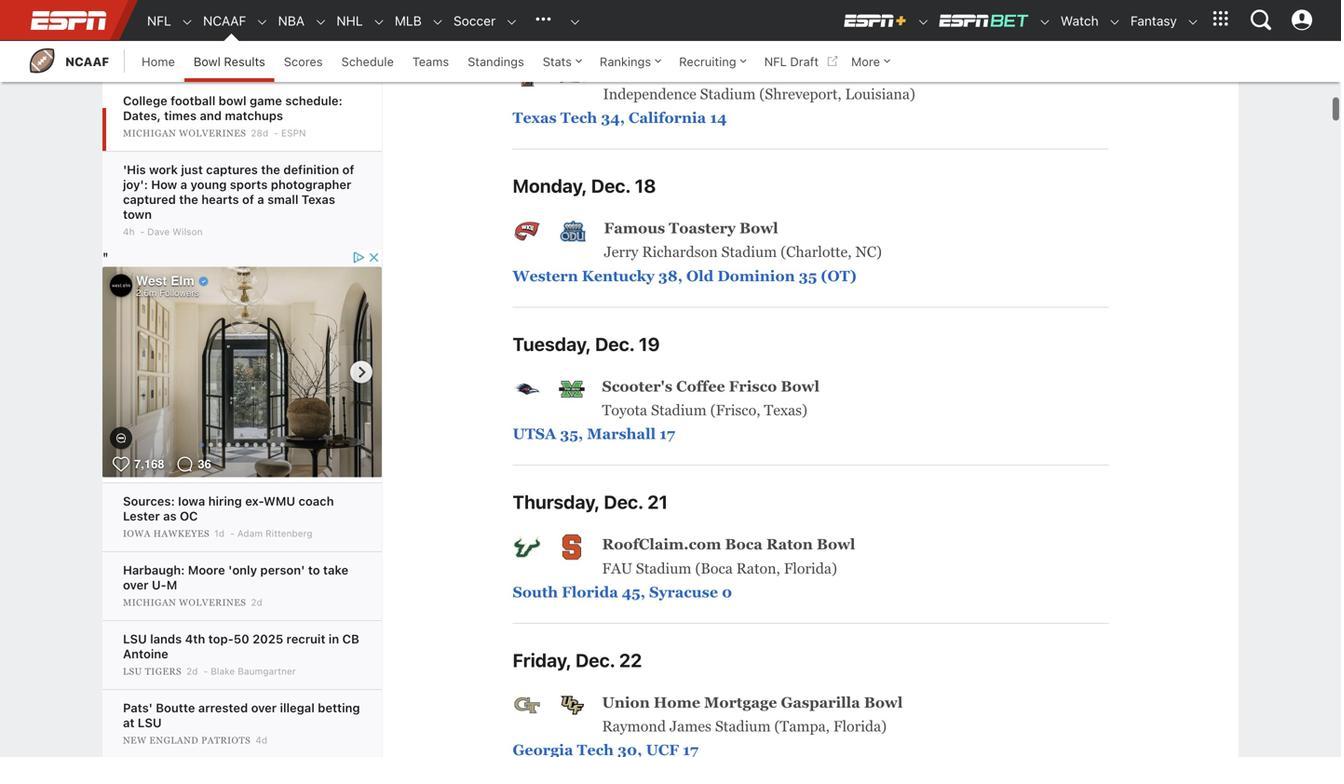 Task type: describe. For each thing, give the bounding box(es) containing it.
sources:
[[123, 494, 175, 508]]

nfl for nfl
[[147, 13, 171, 28]]

dec. for friday,
[[576, 649, 615, 671]]

marshall
[[587, 426, 656, 442]]

famous toastery bowl jerry richardson stadium (charlotte, nc) western kentucky 38, old dominion 35 (ot)
[[513, 220, 882, 284]]

roofclaim.com boca raton bowl fau stadium (boca raton, florida) south florida 45, syracuse 0
[[513, 536, 855, 601]]

recruiting link
[[670, 41, 755, 82]]

tuesday, dec. 19
[[513, 333, 660, 355]]

old
[[686, 268, 714, 284]]

stadium inside union home mortgage gasparilla bowl raymond james stadium (tampa, florida)
[[715, 718, 771, 735]]

nhl
[[336, 13, 363, 28]]

watch
[[1061, 13, 1099, 28]]

college football bowl game schedule: dates, times and matchups link
[[123, 94, 342, 122]]

work
[[149, 163, 178, 176]]

mlb link
[[385, 1, 422, 41]]

england
[[149, 735, 199, 745]]

recruiting
[[679, 54, 736, 68]]

raymond
[[602, 718, 666, 735]]

stadium for california
[[700, 86, 756, 102]]

more
[[851, 54, 880, 68]]

illegal
[[280, 701, 315, 715]]

ucla 35, boise state 22 link
[[513, 19, 695, 36]]

famous
[[604, 220, 665, 237]]

lsu for lsu lands 4th top-50 2025 recruit in cb antoine
[[123, 632, 147, 646]]

nfl link
[[138, 1, 171, 41]]

ucla 35, boise state 22
[[513, 19, 695, 36]]

college
[[123, 94, 167, 108]]

0 vertical spatial ncaaf
[[203, 13, 246, 28]]

advertisement element
[[102, 250, 382, 482]]

bowl
[[219, 94, 246, 108]]

south
[[513, 584, 558, 601]]

michigan wolverines 28d
[[123, 128, 268, 138]]

wolverines inside 'michigan wolverines 28d'
[[179, 128, 246, 138]]

lsu lands 4th top-50 2025 recruit in cb antoine
[[123, 632, 359, 661]]

technologies
[[678, 62, 779, 79]]

teams link
[[403, 41, 458, 82]]

1 horizontal spatial ncaaf link
[[194, 1, 246, 41]]

38,
[[658, 268, 683, 284]]

bowl inside union home mortgage gasparilla bowl raymond james stadium (tampa, florida)
[[864, 694, 903, 711]]

(frisco,
[[710, 402, 760, 419]]

scooter's
[[602, 378, 672, 395]]

scores
[[284, 54, 323, 68]]

1d
[[214, 528, 225, 539]]

iowa inside iowa hawkeyes 1d
[[123, 528, 151, 539]]

sources: iowa hiring ex-wmu coach lester as oc link
[[123, 494, 334, 523]]

texas inside 'radiance technologies independence bowl independence stadium (shreveport, louisiana) texas tech 34, california 14'
[[513, 109, 557, 126]]

28d
[[251, 128, 268, 138]]

michigan inside harbaugh: moore 'only person' to take over u-m michigan wolverines 2d
[[123, 597, 176, 608]]

definition
[[283, 163, 339, 176]]

recruit
[[286, 632, 325, 646]]

nba link
[[269, 1, 305, 41]]

jerry
[[604, 244, 638, 261]]

(boca
[[695, 560, 733, 577]]

state
[[634, 19, 673, 36]]

0 horizontal spatial ncaaf
[[65, 54, 109, 68]]

0 horizontal spatial ncaaf link
[[28, 41, 109, 82]]

34,
[[601, 109, 625, 126]]

lester
[[123, 509, 160, 523]]

(ot)
[[821, 268, 857, 284]]

iowa inside sources: iowa hiring ex-wmu coach lester as oc
[[178, 494, 205, 508]]

wmu
[[264, 494, 295, 508]]

oc
[[180, 509, 198, 523]]

joy':
[[123, 177, 148, 191]]

1 vertical spatial 22
[[619, 649, 642, 671]]

wilson
[[172, 226, 203, 237]]

dave wilson
[[147, 226, 203, 237]]

bowl inside famous toastery bowl jerry richardson stadium (charlotte, nc) western kentucky 38, old dominion 35 (ot)
[[739, 220, 778, 237]]

lsu for lsu tigers 2d
[[123, 666, 142, 677]]

dec. for tuesday,
[[595, 333, 635, 355]]

bowl results link
[[184, 41, 274, 82]]

monday,
[[513, 175, 587, 197]]

watch link
[[1051, 1, 1099, 41]]

0 horizontal spatial 2d
[[186, 666, 198, 677]]

35
[[799, 268, 817, 284]]

soccer link
[[444, 1, 496, 41]]

sources: iowa hiring ex-wmu coach lester as oc
[[123, 494, 334, 523]]

football
[[171, 94, 215, 108]]

florida) inside roofclaim.com boca raton bowl fau stadium (boca raton, florida) south florida 45, syracuse 0
[[784, 560, 837, 577]]

14
[[710, 109, 727, 126]]

4th
[[185, 632, 205, 646]]

17
[[659, 426, 675, 442]]

1 vertical spatial a
[[257, 192, 264, 206]]

nc)
[[855, 244, 882, 261]]

35, inside the scooter's coffee frisco bowl toyota stadium (frisco, texas) utsa 35, marshall 17
[[560, 426, 583, 442]]

michigan wolverines link for harbaugh: moore 'only person' to take over u-m
[[123, 597, 249, 608]]

frisco
[[729, 378, 777, 395]]

new
[[123, 735, 147, 745]]

game
[[250, 94, 282, 108]]

raton,
[[736, 560, 780, 577]]

nfl for nfl draft
[[764, 54, 787, 68]]

college football bowl game schedule: dates, times and matchups
[[123, 94, 342, 122]]

0 horizontal spatial the
[[179, 192, 198, 206]]

scooter's coffee frisco bowl toyota stadium (frisco, texas) utsa 35, marshall 17
[[513, 378, 819, 442]]

hawkeyes
[[153, 528, 210, 539]]

2d inside harbaugh: moore 'only person' to take over u-m michigan wolverines 2d
[[251, 597, 262, 608]]

over inside pats' boutte arrested over illegal betting at lsu new england patriots 4d
[[251, 701, 277, 715]]

friday, dec. 22
[[513, 649, 642, 671]]

0
[[722, 584, 732, 601]]



Task type: vqa. For each thing, say whether or not it's contained in the screenshot.
the to the top
yes



Task type: locate. For each thing, give the bounding box(es) containing it.
cb
[[342, 632, 359, 646]]

1 horizontal spatial of
[[342, 163, 354, 176]]

1 vertical spatial over
[[251, 701, 277, 715]]

lsu
[[123, 632, 147, 646], [123, 666, 142, 677], [138, 716, 162, 730]]

stadium for 45,
[[636, 560, 691, 577]]

1 horizontal spatial independence
[[783, 62, 892, 79]]

stats link
[[533, 41, 590, 82]]

fantasy
[[1130, 13, 1177, 28]]

mlb
[[395, 13, 422, 28]]

syracuse
[[649, 584, 718, 601]]

2 wolverines from the top
[[179, 597, 246, 608]]

stadium down mortgage
[[715, 718, 771, 735]]

the down young
[[179, 192, 198, 206]]

take
[[323, 563, 348, 577]]

boca
[[725, 536, 763, 553]]

0 horizontal spatial of
[[242, 192, 254, 206]]

ncaaf up bowl results
[[203, 13, 246, 28]]

kentucky
[[582, 268, 655, 284]]

florida) down gasparilla
[[833, 718, 887, 735]]

1 vertical spatial lsu
[[123, 666, 142, 677]]

stadium inside the scooter's coffee frisco bowl toyota stadium (frisco, texas) utsa 35, marshall 17
[[651, 402, 707, 419]]

bowl right raton
[[817, 536, 855, 553]]

ncaaf right ncaaf "image"
[[65, 54, 109, 68]]

of down sports
[[242, 192, 254, 206]]

bowl
[[194, 54, 221, 68], [896, 62, 935, 79], [739, 220, 778, 237], [781, 378, 819, 395], [817, 536, 855, 553], [864, 694, 903, 711]]

bowl left results at the left top of page
[[194, 54, 221, 68]]

lsu inside lsu tigers 2d
[[123, 666, 142, 677]]

michigan down dates,
[[123, 128, 176, 138]]

wolverines down 'and'
[[179, 128, 246, 138]]

0 vertical spatial nfl
[[147, 13, 171, 28]]

over up 4d
[[251, 701, 277, 715]]

lsu inside lsu lands 4th top-50 2025 recruit in cb antoine
[[123, 632, 147, 646]]

schedule:
[[285, 94, 342, 108]]

just
[[181, 163, 203, 176]]

mortgage
[[704, 694, 777, 711]]

rittenberg
[[265, 528, 312, 539]]

toastery
[[669, 220, 736, 237]]

espn
[[281, 128, 306, 138]]

lsu lands 4th top-50 2025 recruit in cb antoine link
[[123, 632, 359, 661]]

18
[[635, 175, 656, 197]]

western kentucky 38, old dominion 35 (ot) link
[[513, 268, 857, 284]]

of right definition
[[342, 163, 354, 176]]

0 horizontal spatial nfl
[[147, 13, 171, 28]]

0 vertical spatial 2d
[[251, 597, 262, 608]]

dave
[[147, 226, 170, 237]]

lsu up antoine at bottom
[[123, 632, 147, 646]]

1 vertical spatial iowa
[[123, 528, 151, 539]]

the
[[261, 163, 280, 176], [179, 192, 198, 206]]

0 vertical spatial the
[[261, 163, 280, 176]]

california
[[629, 109, 706, 126]]

22
[[677, 19, 695, 36], [619, 649, 642, 671]]

stadium inside 'radiance technologies independence bowl independence stadium (shreveport, louisiana) texas tech 34, california 14'
[[700, 86, 756, 102]]

0 vertical spatial over
[[123, 578, 149, 592]]

1 horizontal spatial over
[[251, 701, 277, 715]]

0 horizontal spatial iowa
[[123, 528, 151, 539]]

0 vertical spatial iowa
[[178, 494, 205, 508]]

22 right 'state'
[[677, 19, 695, 36]]

james
[[669, 718, 711, 735]]

wolverines down moore
[[179, 597, 246, 608]]

schedule link
[[332, 41, 403, 82]]

1 vertical spatial 35,
[[560, 426, 583, 442]]

2d right tigers
[[186, 666, 198, 677]]

ncaaf link left the home link
[[28, 41, 109, 82]]

dec. left 18
[[591, 175, 631, 197]]

lsu tigers 2d
[[123, 666, 198, 677]]

1 horizontal spatial the
[[261, 163, 280, 176]]

1 wolverines from the top
[[179, 128, 246, 138]]

1 vertical spatial michigan
[[123, 597, 176, 608]]

stadium down roofclaim.com
[[636, 560, 691, 577]]

19
[[639, 333, 660, 355]]

pats' boutte arrested over illegal betting at lsu link
[[123, 701, 360, 730]]

adam
[[237, 528, 263, 539]]

0 vertical spatial lsu
[[123, 632, 147, 646]]

1 vertical spatial the
[[179, 192, 198, 206]]

1 vertical spatial of
[[242, 192, 254, 206]]

lsu down antoine at bottom
[[123, 666, 142, 677]]

stadium for old
[[721, 244, 777, 261]]

1 vertical spatial home
[[654, 694, 700, 711]]

bowl inside roofclaim.com boca raton bowl fau stadium (boca raton, florida) south florida 45, syracuse 0
[[817, 536, 855, 553]]

scores link
[[274, 41, 332, 82]]

wolverines inside harbaugh: moore 'only person' to take over u-m michigan wolverines 2d
[[179, 597, 246, 608]]

michigan inside 'michigan wolverines 28d'
[[123, 128, 176, 138]]

home down nfl link
[[142, 54, 175, 68]]

35, up stats link
[[561, 19, 584, 36]]

ncaaf link up bowl results
[[194, 1, 246, 41]]

bowl inside 'radiance technologies independence bowl independence stadium (shreveport, louisiana) texas tech 34, california 14'
[[896, 62, 935, 79]]

1 vertical spatial florida)
[[833, 718, 887, 735]]

texas)
[[764, 402, 807, 419]]

1 vertical spatial ncaaf
[[65, 54, 109, 68]]

michigan wolverines link for college football bowl game schedule: dates, times and matchups
[[123, 128, 249, 139]]

stadium up 17
[[651, 402, 707, 419]]

michigan wolverines link down m
[[123, 597, 249, 608]]

michigan down u-
[[123, 597, 176, 608]]

and
[[200, 108, 222, 122]]

dec. left 21
[[604, 491, 643, 513]]

results
[[224, 54, 265, 68]]

pats' boutte arrested over illegal betting at lsu new england patriots 4d
[[123, 701, 360, 745]]

nhl link
[[327, 1, 363, 41]]

harbaugh:
[[123, 563, 185, 577]]

1 horizontal spatial ncaaf
[[203, 13, 246, 28]]

dec. left '19' at top left
[[595, 333, 635, 355]]

schedule
[[341, 54, 394, 68]]

standings
[[468, 54, 524, 68]]

0 vertical spatial 35,
[[561, 19, 584, 36]]

harbaugh: moore 'only person' to take over u-m michigan wolverines 2d
[[123, 563, 348, 608]]

ncaaf image
[[28, 47, 56, 75]]

(charlotte,
[[780, 244, 852, 261]]

35, right the utsa
[[560, 426, 583, 442]]

1 vertical spatial wolverines
[[179, 597, 246, 608]]

michigan wolverines link down times on the left top
[[123, 128, 249, 139]]

1 vertical spatial texas
[[302, 192, 335, 206]]

0 vertical spatial florida)
[[784, 560, 837, 577]]

radiance technologies independence bowl independence stadium (shreveport, louisiana) texas tech 34, california 14
[[513, 62, 935, 126]]

bowl right gasparilla
[[864, 694, 903, 711]]

captures
[[206, 163, 258, 176]]

0 vertical spatial 22
[[677, 19, 695, 36]]

florida) inside union home mortgage gasparilla bowl raymond james stadium (tampa, florida)
[[833, 718, 887, 735]]

home up james
[[654, 694, 700, 711]]

home link
[[132, 41, 184, 82]]

small
[[267, 192, 298, 206]]

a down sports
[[257, 192, 264, 206]]

texas left tech
[[513, 109, 557, 126]]

as
[[163, 509, 177, 523]]

lsu down pats'
[[138, 716, 162, 730]]

stadium inside roofclaim.com boca raton bowl fau stadium (boca raton, florida) south florida 45, syracuse 0
[[636, 560, 691, 577]]

blake baumgartner
[[211, 666, 296, 677]]

blake
[[211, 666, 235, 677]]

1 michigan wolverines link from the top
[[123, 128, 249, 139]]

town
[[123, 207, 152, 221]]

gasparilla
[[781, 694, 860, 711]]

independence down radiance
[[603, 86, 696, 102]]

1 vertical spatial independence
[[603, 86, 696, 102]]

stats
[[543, 54, 572, 68]]

stadium inside famous toastery bowl jerry richardson stadium (charlotte, nc) western kentucky 38, old dominion 35 (ot)
[[721, 244, 777, 261]]

moore
[[188, 563, 225, 577]]

stadium down technologies
[[700, 86, 756, 102]]

over left u-
[[123, 578, 149, 592]]

m
[[166, 578, 177, 592]]

bowl up dominion
[[739, 220, 778, 237]]

ucla
[[513, 19, 557, 36]]

1 vertical spatial michigan wolverines link
[[123, 597, 249, 608]]

1 horizontal spatial iowa
[[178, 494, 205, 508]]

draft
[[790, 54, 819, 68]]

louisiana)
[[845, 86, 915, 102]]

boutte
[[156, 701, 195, 715]]

1 horizontal spatial 2d
[[251, 597, 262, 608]]

dec. for monday,
[[591, 175, 631, 197]]

1 horizontal spatial nfl
[[764, 54, 787, 68]]

florida)
[[784, 560, 837, 577], [833, 718, 887, 735]]

bowl results
[[194, 54, 265, 68]]

over inside harbaugh: moore 'only person' to take over u-m michigan wolverines 2d
[[123, 578, 149, 592]]

2 vertical spatial lsu
[[138, 716, 162, 730]]

in
[[329, 632, 339, 646]]

0 vertical spatial independence
[[783, 62, 892, 79]]

independence
[[783, 62, 892, 79], [603, 86, 696, 102]]

nfl left draft
[[764, 54, 787, 68]]

texas inside 'his work just captures the definition of joy': how a young sports photographer captured the hearts of a small texas town
[[302, 192, 335, 206]]

south florida 45, syracuse 0 link
[[513, 584, 732, 601]]

harbaugh: moore 'only person' to take over u-m link
[[123, 563, 348, 592]]

raton
[[766, 536, 813, 553]]

0 vertical spatial wolverines
[[179, 128, 246, 138]]

a down just
[[180, 177, 187, 191]]

new england patriots link
[[123, 735, 254, 746]]

sports
[[230, 177, 268, 191]]

the up sports
[[261, 163, 280, 176]]

florida) down raton
[[784, 560, 837, 577]]

stadium up dominion
[[721, 244, 777, 261]]

union home mortgage gasparilla bowl raymond james stadium (tampa, florida)
[[602, 694, 903, 735]]

dates,
[[123, 108, 161, 122]]

2d down the harbaugh: moore 'only person' to take over u-m link
[[251, 597, 262, 608]]

roofclaim.com
[[602, 536, 721, 553]]

0 vertical spatial michigan wolverines link
[[123, 128, 249, 139]]

iowa down "lester"
[[123, 528, 151, 539]]

tigers
[[145, 666, 182, 677]]

bowl up louisiana)
[[896, 62, 935, 79]]

0 vertical spatial of
[[342, 163, 354, 176]]

0 vertical spatial texas
[[513, 109, 557, 126]]

stadium for 17
[[651, 402, 707, 419]]

1 vertical spatial 2d
[[186, 666, 198, 677]]

1 michigan from the top
[[123, 128, 176, 138]]

0 vertical spatial a
[[180, 177, 187, 191]]

1 horizontal spatial home
[[654, 694, 700, 711]]

1 horizontal spatial 22
[[677, 19, 695, 36]]

45,
[[622, 584, 645, 601]]

a
[[180, 177, 187, 191], [257, 192, 264, 206]]

union
[[602, 694, 650, 711]]

2 michigan from the top
[[123, 597, 176, 608]]

1 horizontal spatial texas
[[513, 109, 557, 126]]

1 vertical spatial nfl
[[764, 54, 787, 68]]

top-
[[208, 632, 234, 646]]

hearts
[[201, 192, 239, 206]]

0 vertical spatial home
[[142, 54, 175, 68]]

lsu inside pats' boutte arrested over illegal betting at lsu new england patriots 4d
[[138, 716, 162, 730]]

texas down the photographer
[[302, 192, 335, 206]]

'only
[[228, 563, 257, 577]]

0 vertical spatial michigan
[[123, 128, 176, 138]]

'his work just captures the definition of joy': how a young sports photographer captured the hearts of a small texas town
[[123, 163, 354, 221]]

independence up (shreveport,
[[783, 62, 892, 79]]

dec. for thursday,
[[604, 491, 643, 513]]

at
[[123, 716, 135, 730]]

0 horizontal spatial texas
[[302, 192, 335, 206]]

iowa up oc
[[178, 494, 205, 508]]

2 michigan wolverines link from the top
[[123, 597, 249, 608]]

nfl up the home link
[[147, 13, 171, 28]]

1 horizontal spatial a
[[257, 192, 264, 206]]

thursday,
[[513, 491, 600, 513]]

0 horizontal spatial a
[[180, 177, 187, 191]]

0 horizontal spatial 22
[[619, 649, 642, 671]]

florida
[[562, 584, 618, 601]]

u-
[[152, 578, 166, 592]]

bowl up texas)
[[781, 378, 819, 395]]

4d
[[255, 735, 267, 745]]

50
[[234, 632, 249, 646]]

dec. up union
[[576, 649, 615, 671]]

bowl inside the scooter's coffee frisco bowl toyota stadium (frisco, texas) utsa 35, marshall 17
[[781, 378, 819, 395]]

22 up union
[[619, 649, 642, 671]]

0 horizontal spatial over
[[123, 578, 149, 592]]

home inside union home mortgage gasparilla bowl raymond james stadium (tampa, florida)
[[654, 694, 700, 711]]

0 horizontal spatial home
[[142, 54, 175, 68]]

0 horizontal spatial independence
[[603, 86, 696, 102]]



